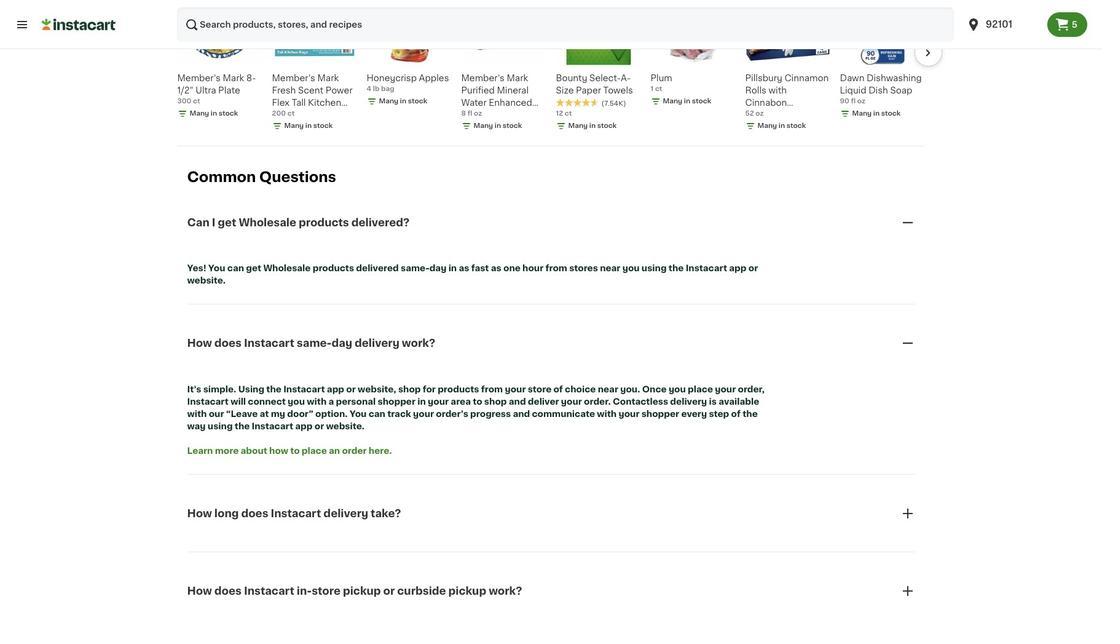 Task type: vqa. For each thing, say whether or not it's contained in the screenshot.


Task type: locate. For each thing, give the bounding box(es) containing it.
same-
[[401, 264, 430, 273], [297, 338, 332, 348]]

honeycrisp apples 4 lb bag
[[367, 74, 449, 92]]

as left "one"
[[491, 264, 502, 273]]

0 horizontal spatial using
[[208, 422, 233, 431]]

place up is
[[688, 385, 714, 394]]

1 horizontal spatial website.
[[326, 422, 365, 431]]

mark inside the member's mark purified mineral water enhanced for taste
[[507, 74, 529, 82]]

many for member's mark 8- 1/2" ultra plate
[[190, 110, 209, 117]]

1 vertical spatial website.
[[326, 422, 365, 431]]

0 vertical spatial app
[[730, 264, 747, 273]]

deliver
[[528, 397, 560, 406]]

get inside dropdown button
[[218, 218, 237, 227]]

0 vertical spatial fl
[[852, 98, 856, 105]]

with up cinnabon
[[769, 86, 787, 95]]

get inside yes! you can get wholesale products delivered same-day in as fast as one hour from stores near you using the instacart app or website.
[[246, 264, 262, 273]]

1 vertical spatial fl
[[468, 110, 473, 117]]

0 horizontal spatial shopper
[[378, 397, 416, 406]]

1 vertical spatial get
[[246, 264, 262, 273]]

same- right delivered
[[401, 264, 430, 273]]

using
[[642, 264, 667, 273], [208, 422, 233, 431]]

place
[[688, 385, 714, 394], [302, 447, 327, 455]]

and down deliver
[[513, 410, 530, 418]]

products left delivered
[[313, 264, 354, 273]]

1 horizontal spatial shop
[[485, 397, 507, 406]]

to right how
[[290, 447, 300, 455]]

0 horizontal spatial fl
[[468, 110, 473, 117]]

near
[[600, 264, 621, 273], [598, 385, 619, 394]]

dish
[[869, 86, 889, 95]]

you down personal
[[350, 410, 367, 418]]

2 vertical spatial products
[[438, 385, 480, 394]]

0 horizontal spatial work?
[[402, 338, 436, 348]]

1 horizontal spatial pickup
[[449, 586, 487, 596]]

plate
[[218, 86, 240, 95]]

get
[[218, 218, 237, 227], [246, 264, 262, 273]]

many in stock down the &
[[758, 122, 807, 129]]

many in stock for pillsbury cinnamon rolls with cinnabon cinnamon & icing
[[758, 122, 807, 129]]

1 horizontal spatial you
[[350, 410, 367, 418]]

2 vertical spatial does
[[215, 586, 242, 596]]

many down 52 oz
[[758, 122, 778, 129]]

1 mark from the left
[[223, 74, 244, 82]]

0 vertical spatial you
[[623, 264, 640, 273]]

member's for 1/2"
[[177, 74, 221, 82]]

2 horizontal spatial you
[[669, 385, 686, 394]]

many in stock
[[379, 98, 428, 105], [663, 98, 712, 105], [190, 110, 238, 117], [853, 110, 901, 117], [285, 122, 333, 129], [474, 122, 522, 129], [569, 122, 617, 129], [758, 122, 807, 129]]

your
[[505, 385, 526, 394], [716, 385, 736, 394], [428, 397, 449, 406], [562, 397, 582, 406], [413, 410, 434, 418], [619, 410, 640, 418]]

shopper down contactless
[[642, 410, 680, 418]]

1 horizontal spatial member's
[[272, 74, 316, 82]]

can i get wholesale products delivered? button
[[187, 200, 916, 245]]

0 horizontal spatial to
[[290, 447, 300, 455]]

in for plum
[[685, 98, 691, 105]]

member's inside member's mark 8- 1/2" ultra plate 300 ct
[[177, 74, 221, 82]]

website. down yes!
[[187, 276, 226, 285]]

1 vertical spatial how
[[187, 509, 212, 518]]

1 horizontal spatial you
[[623, 264, 640, 273]]

cinnabon
[[746, 98, 788, 107]]

member's for mineral
[[462, 74, 505, 82]]

oz right 52
[[756, 110, 764, 117]]

long
[[215, 509, 239, 518]]

many for plum
[[663, 98, 683, 105]]

0 vertical spatial from
[[546, 264, 568, 273]]

website. inside it's simple. using the instacart app or website, shop for products from your store of choice near you. once you place your order, instacart will connect you with a personal shopper in your area to shop and deliver your order. contactless delivery is available with our "leave at my door" option. you can track your order's progress and communicate with your shopper every step of the way using the instacart app or website.
[[326, 422, 365, 431]]

oz down water
[[474, 110, 482, 117]]

shop left for
[[399, 385, 421, 394]]

delivery
[[355, 338, 400, 348], [671, 397, 708, 406], [324, 509, 369, 518]]

0 horizontal spatial mark
[[223, 74, 244, 82]]

how does instacart in-store pickup or curbside pickup work? button
[[187, 569, 916, 613]]

many down 300
[[190, 110, 209, 117]]

1 vertical spatial can
[[369, 410, 386, 418]]

instacart inside how does instacart same-day delivery work? dropdown button
[[244, 338, 295, 348]]

stores
[[570, 264, 598, 273]]

delivery inside it's simple. using the instacart app or website, shop for products from your store of choice near you. once you place your order, instacart will connect you with a personal shopper in your area to shop and deliver your order. contactless delivery is available with our "leave at my door" option. you can track your order's progress and communicate with your shopper every step of the way using the instacart app or website.
[[671, 397, 708, 406]]

as left fast
[[459, 264, 470, 273]]

1 horizontal spatial of
[[732, 410, 741, 418]]

scent
[[298, 86, 324, 95]]

work?
[[402, 338, 436, 348], [489, 586, 523, 596]]

fl right '8'
[[468, 110, 473, 117]]

how for how does instacart in-store pickup or curbside pickup work?
[[187, 586, 212, 596]]

2 mark from the left
[[318, 74, 339, 82]]

fit
[[304, 111, 315, 119]]

3 mark from the left
[[507, 74, 529, 82]]

4
[[367, 85, 372, 92]]

many down simple
[[285, 122, 304, 129]]

your down for
[[428, 397, 449, 406]]

delivery up the 'website,'
[[355, 338, 400, 348]]

many in stock down ultra
[[190, 110, 238, 117]]

in for member's mark purified mineral water enhanced for taste
[[495, 122, 501, 129]]

2 pickup from the left
[[449, 586, 487, 596]]

website. inside yes! you can get wholesale products delivered same-day in as fast as one hour from stores near you using the instacart app or website.
[[187, 276, 226, 285]]

0 horizontal spatial can
[[227, 264, 244, 273]]

2 vertical spatial how
[[187, 586, 212, 596]]

take?
[[371, 509, 401, 518]]

1 vertical spatial wholesale
[[264, 264, 311, 273]]

website.
[[187, 276, 226, 285], [326, 422, 365, 431]]

52 oz
[[746, 110, 764, 117]]

shop up progress
[[485, 397, 507, 406]]

delivery inside dropdown button
[[355, 338, 400, 348]]

bounty select-a- size paper towels
[[556, 74, 634, 95]]

0 horizontal spatial from
[[482, 385, 503, 394]]

wholesale down common questions
[[239, 218, 297, 227]]

0 vertical spatial store
[[528, 385, 552, 394]]

1 vertical spatial shopper
[[642, 410, 680, 418]]

at
[[260, 410, 269, 418]]

every
[[682, 410, 708, 418]]

can left track
[[369, 410, 386, 418]]

near up order.
[[598, 385, 619, 394]]

1 vertical spatial near
[[598, 385, 619, 394]]

plum 1 ct
[[651, 74, 673, 92]]

from right hour
[[546, 264, 568, 273]]

delivery up "every"
[[671, 397, 708, 406]]

ct right 1
[[656, 85, 663, 92]]

store inside dropdown button
[[312, 586, 341, 596]]

your up progress
[[505, 385, 526, 394]]

does for how does instacart same-day delivery work?
[[215, 338, 242, 348]]

2 horizontal spatial oz
[[858, 98, 866, 105]]

many
[[379, 98, 399, 105], [663, 98, 683, 105], [190, 110, 209, 117], [853, 110, 872, 117], [285, 122, 304, 129], [474, 122, 493, 129], [569, 122, 588, 129], [758, 122, 778, 129]]

1 horizontal spatial can
[[369, 410, 386, 418]]

1 horizontal spatial get
[[246, 264, 262, 273]]

0 horizontal spatial you
[[288, 397, 305, 406]]

bounty
[[556, 74, 588, 82]]

1 horizontal spatial fl
[[852, 98, 856, 105]]

1 horizontal spatial as
[[491, 264, 502, 273]]

wholesale down can i get wholesale products delivered?
[[264, 264, 311, 273]]

of up deliver
[[554, 385, 563, 394]]

many in stock down taste at the top left of page
[[474, 122, 522, 129]]

your up the communicate
[[562, 397, 582, 406]]

app
[[730, 264, 747, 273], [327, 385, 345, 394], [295, 422, 313, 431]]

member's inside the member's mark purified mineral water enhanced for taste
[[462, 74, 505, 82]]

can inside it's simple. using the instacart app or website, shop for products from your store of choice near you. once you place your order, instacart will connect you with a personal shopper in your area to shop and deliver your order. contactless delivery is available with our "leave at my door" option. you can track your order's progress and communicate with your shopper every step of the way using the instacart app or website.
[[369, 410, 386, 418]]

5 button
[[1048, 12, 1088, 37]]

1 vertical spatial and
[[513, 410, 530, 418]]

3 member's from the left
[[462, 74, 505, 82]]

0 horizontal spatial website.
[[187, 276, 226, 285]]

0 horizontal spatial member's
[[177, 74, 221, 82]]

common
[[187, 170, 256, 184]]

products down questions
[[299, 218, 349, 227]]

you right yes!
[[208, 264, 225, 273]]

2 as from the left
[[491, 264, 502, 273]]

your up is
[[716, 385, 736, 394]]

many in stock for member's mark purified mineral water enhanced for taste
[[474, 122, 522, 129]]

day left fast
[[430, 264, 447, 273]]

ct right 200
[[288, 110, 295, 117]]

many in stock down dish
[[853, 110, 901, 117]]

you.
[[621, 385, 641, 394]]

0 vertical spatial how
[[187, 338, 212, 348]]

0 vertical spatial you
[[208, 264, 225, 273]]

from
[[546, 264, 568, 273], [482, 385, 503, 394]]

water
[[462, 98, 487, 107]]

0 vertical spatial work?
[[402, 338, 436, 348]]

1 vertical spatial day
[[332, 338, 353, 348]]

many down bag
[[379, 98, 399, 105]]

to inside it's simple. using the instacart app or website, shop for products from your store of choice near you. once you place your order, instacart will connect you with a personal shopper in your area to shop and deliver your order. contactless delivery is available with our "leave at my door" option. you can track your order's progress and communicate with your shopper every step of the way using the instacart app or website.
[[473, 397, 483, 406]]

8
[[462, 110, 466, 117]]

member's
[[177, 74, 221, 82], [272, 74, 316, 82], [462, 74, 505, 82]]

0 vertical spatial can
[[227, 264, 244, 273]]

1 vertical spatial using
[[208, 422, 233, 431]]

0 horizontal spatial day
[[332, 338, 353, 348]]

0 vertical spatial delivery
[[355, 338, 400, 348]]

1 horizontal spatial mark
[[318, 74, 339, 82]]

0 horizontal spatial store
[[312, 586, 341, 596]]

many in stock down the plum 1 ct
[[663, 98, 712, 105]]

1 horizontal spatial to
[[473, 397, 483, 406]]

same- inside yes! you can get wholesale products delivered same-day in as fast as one hour from stores near you using the instacart app or website.
[[401, 264, 430, 273]]

cinnamon down cinnabon
[[746, 111, 790, 119]]

0 horizontal spatial as
[[459, 264, 470, 273]]

does for how does instacart in-store pickup or curbside pickup work?
[[215, 586, 242, 596]]

day up a
[[332, 338, 353, 348]]

92101 button
[[959, 7, 1048, 42]]

0 vertical spatial website.
[[187, 276, 226, 285]]

member's up purified
[[462, 74, 505, 82]]

0 vertical spatial same-
[[401, 264, 430, 273]]

1 vertical spatial from
[[482, 385, 503, 394]]

from up progress
[[482, 385, 503, 394]]

from inside it's simple. using the instacart app or website, shop for products from your store of choice near you. once you place your order, instacart will connect you with a personal shopper in your area to shop and deliver your order. contactless delivery is available with our "leave at my door" option. you can track your order's progress and communicate with your shopper every step of the way using the instacart app or website.
[[482, 385, 503, 394]]

1 how from the top
[[187, 338, 212, 348]]

instacart logo image
[[42, 17, 116, 32]]

instacart
[[686, 264, 728, 273], [244, 338, 295, 348], [284, 385, 325, 394], [187, 397, 229, 406], [252, 422, 293, 431], [271, 509, 321, 518], [244, 586, 295, 596]]

0 vertical spatial get
[[218, 218, 237, 227]]

2 horizontal spatial mark
[[507, 74, 529, 82]]

3 how from the top
[[187, 586, 212, 596]]

select-
[[590, 74, 621, 82]]

1 horizontal spatial same-
[[401, 264, 430, 273]]

here.
[[369, 447, 392, 455]]

from inside yes! you can get wholesale products delivered same-day in as fast as one hour from stores near you using the instacart app or website.
[[546, 264, 568, 273]]

1 horizontal spatial work?
[[489, 586, 523, 596]]

shop
[[399, 385, 421, 394], [485, 397, 507, 406]]

does inside dropdown button
[[215, 338, 242, 348]]

in for dawn dishwashing liquid dish soap
[[874, 110, 880, 117]]

0 vertical spatial cinnamon
[[785, 74, 829, 82]]

0 horizontal spatial place
[[302, 447, 327, 455]]

0 horizontal spatial app
[[295, 422, 313, 431]]

how
[[269, 447, 288, 455]]

200 ct
[[272, 110, 295, 117]]

None search field
[[177, 7, 955, 42]]

app inside yes! you can get wholesale products delivered same-day in as fast as one hour from stores near you using the instacart app or website.
[[730, 264, 747, 273]]

many in stock for dawn dishwashing liquid dish soap
[[853, 110, 901, 117]]

how for how long does instacart delivery take?
[[187, 509, 212, 518]]

get right i
[[218, 218, 237, 227]]

mark up power
[[318, 74, 339, 82]]

2 how from the top
[[187, 509, 212, 518]]

place inside it's simple. using the instacart app or website, shop for products from your store of choice near you. once you place your order, instacart will connect you with a personal shopper in your area to shop and deliver your order. contactless delivery is available with our "leave at my door" option. you can track your order's progress and communicate with your shopper every step of the way using the instacart app or website.
[[688, 385, 714, 394]]

the
[[669, 264, 684, 273], [267, 385, 282, 394], [743, 410, 758, 418], [235, 422, 250, 431]]

to right area
[[473, 397, 483, 406]]

ct
[[656, 85, 663, 92], [193, 98, 200, 105], [288, 110, 295, 117], [565, 110, 572, 117]]

website,
[[358, 385, 397, 394]]

how inside dropdown button
[[187, 338, 212, 348]]

soap
[[891, 86, 913, 95]]

mark up plate
[[223, 74, 244, 82]]

1 member's from the left
[[177, 74, 221, 82]]

2 horizontal spatial member's
[[462, 74, 505, 82]]

oz down liquid
[[858, 98, 866, 105]]

you right once
[[669, 385, 686, 394]]

does
[[215, 338, 242, 348], [241, 509, 269, 518], [215, 586, 242, 596]]

1 vertical spatial same-
[[297, 338, 332, 348]]

website. down option.
[[326, 422, 365, 431]]

shopper up track
[[378, 397, 416, 406]]

contactless
[[613, 397, 669, 406]]

get right yes!
[[246, 264, 262, 273]]

stock for pillsbury cinnamon rolls with cinnabon cinnamon & icing
[[787, 122, 807, 129]]

can right yes!
[[227, 264, 244, 273]]

cinnamon up icing at the top
[[785, 74, 829, 82]]

many in stock down honeycrisp apples 4 lb bag
[[379, 98, 428, 105]]

0 vertical spatial does
[[215, 338, 242, 348]]

mark inside member's mark 8- 1/2" ultra plate 300 ct
[[223, 74, 244, 82]]

pickup right curbside at the bottom left of page
[[449, 586, 487, 596]]

★★★★★
[[556, 98, 599, 107], [556, 98, 599, 107]]

0 vertical spatial day
[[430, 264, 447, 273]]

1 horizontal spatial day
[[430, 264, 447, 273]]

or inside yes! you can get wholesale products delivered same-day in as fast as one hour from stores near you using the instacart app or website.
[[749, 264, 759, 273]]

of
[[554, 385, 563, 394], [732, 410, 741, 418]]

0 horizontal spatial same-
[[297, 338, 332, 348]]

mark inside the member's mark fresh scent power flex tall kitchen simple fit drawstring bags
[[318, 74, 339, 82]]

of down available
[[732, 410, 741, 418]]

1 vertical spatial work?
[[489, 586, 523, 596]]

products inside yes! you can get wholesale products delivered same-day in as fast as one hour from stores near you using the instacart app or website.
[[313, 264, 354, 273]]

and
[[509, 397, 526, 406], [513, 410, 530, 418]]

2 horizontal spatial app
[[730, 264, 747, 273]]

member's for scent
[[272, 74, 316, 82]]

0 vertical spatial products
[[299, 218, 349, 227]]

1 horizontal spatial place
[[688, 385, 714, 394]]

how long does instacart delivery take? button
[[187, 491, 916, 536]]

near right stores
[[600, 264, 621, 273]]

many down liquid
[[853, 110, 872, 117]]

dawn
[[841, 74, 865, 82]]

delivery left take?
[[324, 509, 369, 518]]

many down the plum 1 ct
[[663, 98, 683, 105]]

in for member's mark fresh scent power flex tall kitchen simple fit drawstring bags
[[306, 122, 312, 129]]

you right stores
[[623, 264, 640, 273]]

in-
[[297, 586, 312, 596]]

1 vertical spatial products
[[313, 264, 354, 273]]

1 horizontal spatial from
[[546, 264, 568, 273]]

member's inside the member's mark fresh scent power flex tall kitchen simple fit drawstring bags
[[272, 74, 316, 82]]

icing
[[801, 111, 823, 119]]

1 vertical spatial you
[[669, 385, 686, 394]]

member's up ultra
[[177, 74, 221, 82]]

ct right 300
[[193, 98, 200, 105]]

member's up fresh
[[272, 74, 316, 82]]

mark for member's mark 8- 1/2" ultra plate 300 ct
[[223, 74, 244, 82]]

1 horizontal spatial store
[[528, 385, 552, 394]]

1 vertical spatial of
[[732, 410, 741, 418]]

many for member's mark purified mineral water enhanced for taste
[[474, 122, 493, 129]]

place left an
[[302, 447, 327, 455]]

1 horizontal spatial app
[[327, 385, 345, 394]]

same- up a
[[297, 338, 332, 348]]

2 vertical spatial delivery
[[324, 509, 369, 518]]

once
[[643, 385, 667, 394]]

taste
[[478, 111, 501, 119]]

you up door"
[[288, 397, 305, 406]]

products
[[299, 218, 349, 227], [313, 264, 354, 273], [438, 385, 480, 394]]

door"
[[287, 410, 314, 418]]

products up area
[[438, 385, 480, 394]]

1 vertical spatial you
[[350, 410, 367, 418]]

0 horizontal spatial pickup
[[343, 586, 381, 596]]

honeycrisp
[[367, 74, 417, 82]]

cinnamon
[[785, 74, 829, 82], [746, 111, 790, 119]]

8 fl oz
[[462, 110, 482, 117]]

wholesale inside dropdown button
[[239, 218, 297, 227]]

1 as from the left
[[459, 264, 470, 273]]

near inside it's simple. using the instacart app or website, shop for products from your store of choice near you. once you place your order, instacart will connect you with a personal shopper in your area to shop and deliver your order. contactless delivery is available with our "leave at my door" option. you can track your order's progress and communicate with your shopper every step of the way using the instacart app or website.
[[598, 385, 619, 394]]

many in stock down fit
[[285, 122, 333, 129]]

mark
[[223, 74, 244, 82], [318, 74, 339, 82], [507, 74, 529, 82]]

instacart inside 'how does instacart in-store pickup or curbside pickup work?' dropdown button
[[244, 586, 295, 596]]

you inside yes! you can get wholesale products delivered same-day in as fast as one hour from stores near you using the instacart app or website.
[[208, 264, 225, 273]]

1 vertical spatial delivery
[[671, 397, 708, 406]]

0 vertical spatial place
[[688, 385, 714, 394]]

0 vertical spatial using
[[642, 264, 667, 273]]

plum
[[651, 74, 673, 82]]

many down taste at the top left of page
[[474, 122, 493, 129]]

2 member's from the left
[[272, 74, 316, 82]]

fl right 90
[[852, 98, 856, 105]]

in for pillsbury cinnamon rolls with cinnabon cinnamon & icing
[[779, 122, 786, 129]]

mark up "mineral" at top left
[[507, 74, 529, 82]]

and left deliver
[[509, 397, 526, 406]]

1 vertical spatial store
[[312, 586, 341, 596]]

pickup right in-
[[343, 586, 381, 596]]

0 horizontal spatial shop
[[399, 385, 421, 394]]

mineral
[[497, 86, 529, 95]]



Task type: describe. For each thing, give the bounding box(es) containing it.
liquid
[[841, 86, 867, 95]]

enhanced
[[489, 98, 533, 107]]

1 vertical spatial to
[[290, 447, 300, 455]]

common questions
[[187, 170, 337, 184]]

with up way
[[187, 410, 207, 418]]

many for dawn dishwashing liquid dish soap
[[853, 110, 872, 117]]

many in stock for member's mark 8- 1/2" ultra plate
[[190, 110, 238, 117]]

1 vertical spatial app
[[327, 385, 345, 394]]

how does instacart same-day delivery work?
[[187, 338, 436, 348]]

many for member's mark fresh scent power flex tall kitchen simple fit drawstring bags
[[285, 122, 304, 129]]

1/2"
[[177, 86, 194, 95]]

2 vertical spatial app
[[295, 422, 313, 431]]

300
[[177, 98, 192, 105]]

1 horizontal spatial shopper
[[642, 410, 680, 418]]

in for honeycrisp apples
[[400, 98, 407, 105]]

flex
[[272, 98, 290, 107]]

in for member's mark 8- 1/2" ultra plate
[[211, 110, 217, 117]]

many in stock for plum
[[663, 98, 712, 105]]

learn more about how to place an order here.
[[187, 447, 392, 455]]

Search field
[[177, 7, 955, 42]]

one
[[504, 264, 521, 273]]

using inside yes! you can get wholesale products delivered same-day in as fast as one hour from stores near you using the instacart app or website.
[[642, 264, 667, 273]]

"leave
[[226, 410, 258, 418]]

progress
[[471, 410, 511, 418]]

0 vertical spatial shop
[[399, 385, 421, 394]]

curbside
[[398, 586, 446, 596]]

size
[[556, 86, 574, 95]]

you inside it's simple. using the instacart app or website, shop for products from your store of choice near you. once you place your order, instacart will connect you with a personal shopper in your area to shop and deliver your order. contactless delivery is available with our "leave at my door" option. you can track your order's progress and communicate with your shopper every step of the way using the instacart app or website.
[[350, 410, 367, 418]]

stock for plum
[[693, 98, 712, 105]]

work? inside dropdown button
[[489, 586, 523, 596]]

an
[[329, 447, 340, 455]]

purified
[[462, 86, 495, 95]]

how does instacart in-store pickup or curbside pickup work?
[[187, 586, 523, 596]]

order,
[[738, 385, 765, 394]]

member's mark 8- 1/2" ultra plate 300 ct
[[177, 74, 256, 105]]

0 vertical spatial and
[[509, 397, 526, 406]]

personal
[[336, 397, 376, 406]]

work? inside dropdown button
[[402, 338, 436, 348]]

1 vertical spatial does
[[241, 509, 269, 518]]

90
[[841, 98, 850, 105]]

bag
[[381, 85, 395, 92]]

your down contactless
[[619, 410, 640, 418]]

(7.54k)
[[602, 100, 627, 107]]

area
[[451, 397, 471, 406]]

will
[[231, 397, 246, 406]]

fresh
[[272, 86, 296, 95]]

questions
[[259, 170, 337, 184]]

mark for member's mark purified mineral water enhanced for taste
[[507, 74, 529, 82]]

for
[[462, 111, 476, 119]]

oz inside dawn dishwashing liquid dish soap 90 fl oz
[[858, 98, 866, 105]]

tall
[[292, 98, 306, 107]]

instacart inside yes! you can get wholesale products delivered same-day in as fast as one hour from stores near you using the instacart app or website.
[[686, 264, 728, 273]]

stock for member's mark 8- 1/2" ultra plate
[[219, 110, 238, 117]]

power
[[326, 86, 353, 95]]

pillsbury cinnamon rolls with cinnabon cinnamon & icing
[[746, 74, 829, 119]]

many for pillsbury cinnamon rolls with cinnabon cinnamon & icing
[[758, 122, 778, 129]]

dawn dishwashing liquid dish soap 90 fl oz
[[841, 74, 923, 105]]

12
[[556, 110, 564, 117]]

ct right the 12
[[565, 110, 572, 117]]

stock for member's mark purified mineral water enhanced for taste
[[503, 122, 522, 129]]

8-
[[247, 74, 256, 82]]

way
[[187, 422, 206, 431]]

92101
[[987, 20, 1013, 29]]

a
[[329, 397, 334, 406]]

you inside yes! you can get wholesale products delivered same-day in as fast as one hour from stores near you using the instacart app or website.
[[623, 264, 640, 273]]

yes! you can get wholesale products delivered same-day in as fast as one hour from stores near you using the instacart app or website.
[[187, 264, 761, 285]]

0 horizontal spatial oz
[[474, 110, 482, 117]]

can
[[187, 218, 210, 227]]

order.
[[584, 397, 611, 406]]

in inside it's simple. using the instacart app or website, shop for products from your store of choice near you. once you place your order, instacart will connect you with a personal shopper in your area to shop and deliver your order. contactless delivery is available with our "leave at my door" option. you can track your order's progress and communicate with your shopper every step of the way using the instacart app or website.
[[418, 397, 426, 406]]

yes!
[[187, 264, 207, 273]]

can i get wholesale products delivered?
[[187, 218, 410, 227]]

52
[[746, 110, 755, 117]]

member's mark fresh scent power flex tall kitchen simple fit drawstring bags
[[272, 74, 353, 132]]

drawstring
[[272, 123, 319, 132]]

simple.
[[203, 385, 236, 394]]

many down 12 ct
[[569, 122, 588, 129]]

1 vertical spatial cinnamon
[[746, 111, 790, 119]]

paper
[[576, 86, 602, 95]]

many in stock down the (7.54k)
[[569, 122, 617, 129]]

with down order.
[[597, 410, 617, 418]]

wholesale inside yes! you can get wholesale products delivered same-day in as fast as one hour from stores near you using the instacart app or website.
[[264, 264, 311, 273]]

my
[[271, 410, 285, 418]]

many for honeycrisp apples
[[379, 98, 399, 105]]

fl inside dawn dishwashing liquid dish soap 90 fl oz
[[852, 98, 856, 105]]

200
[[272, 110, 286, 117]]

about
[[241, 447, 267, 455]]

learn
[[187, 447, 213, 455]]

many in stock for honeycrisp apples
[[379, 98, 428, 105]]

&
[[792, 111, 799, 119]]

2 vertical spatial you
[[288, 397, 305, 406]]

i
[[212, 218, 216, 227]]

order's
[[436, 410, 469, 418]]

stock for honeycrisp apples
[[408, 98, 428, 105]]

products inside it's simple. using the instacart app or website, shop for products from your store of choice near you. once you place your order, instacart will connect you with a personal shopper in your area to shop and deliver your order. contactless delivery is available with our "leave at my door" option. you can track your order's progress and communicate with your shopper every step of the way using the instacart app or website.
[[438, 385, 480, 394]]

12 ct
[[556, 110, 572, 117]]

many in stock for member's mark fresh scent power flex tall kitchen simple fit drawstring bags
[[285, 122, 333, 129]]

ct inside member's mark 8- 1/2" ultra plate 300 ct
[[193, 98, 200, 105]]

how does instacart same-day delivery work? button
[[187, 321, 916, 366]]

learn more about how to place an order here. link
[[187, 447, 392, 455]]

step
[[710, 410, 730, 418]]

your right track
[[413, 410, 434, 418]]

92101 button
[[967, 7, 1041, 42]]

how for how does instacart same-day delivery work?
[[187, 338, 212, 348]]

delivered
[[356, 264, 399, 273]]

connect
[[248, 397, 286, 406]]

option.
[[316, 410, 348, 418]]

lb
[[373, 85, 380, 92]]

near inside yes! you can get wholesale products delivered same-day in as fast as one hour from stores near you using the instacart app or website.
[[600, 264, 621, 273]]

how long does instacart delivery take?
[[187, 509, 401, 518]]

ct inside the plum 1 ct
[[656, 85, 663, 92]]

instacart inside how long does instacart delivery take? dropdown button
[[271, 509, 321, 518]]

hour
[[523, 264, 544, 273]]

using
[[238, 385, 265, 394]]

in inside yes! you can get wholesale products delivered same-day in as fast as one hour from stores near you using the instacart app or website.
[[449, 264, 457, 273]]

the inside yes! you can get wholesale products delivered same-day in as fast as one hour from stores near you using the instacart app or website.
[[669, 264, 684, 273]]

delivery inside dropdown button
[[324, 509, 369, 518]]

0 vertical spatial shopper
[[378, 397, 416, 406]]

mark for member's mark fresh scent power flex tall kitchen simple fit drawstring bags
[[318, 74, 339, 82]]

1 pickup from the left
[[343, 586, 381, 596]]

pillsbury
[[746, 74, 783, 82]]

day inside yes! you can get wholesale products delivered same-day in as fast as one hour from stores near you using the instacart app or website.
[[430, 264, 447, 273]]

item carousel region
[[160, 0, 943, 141]]

5
[[1073, 20, 1078, 29]]

bags
[[321, 123, 343, 132]]

available
[[719, 397, 760, 406]]

it's simple. using the instacart app or website, shop for products from your store of choice near you. once you place your order, instacart will connect you with a personal shopper in your area to shop and deliver your order. contactless delivery is available with our "leave at my door" option. you can track your order's progress and communicate with your shopper every step of the way using the instacart app or website.
[[187, 385, 767, 431]]

member's mark purified mineral water enhanced for taste
[[462, 74, 533, 119]]

dishwashing
[[867, 74, 923, 82]]

with inside pillsbury cinnamon rolls with cinnabon cinnamon & icing
[[769, 86, 787, 95]]

0 horizontal spatial of
[[554, 385, 563, 394]]

1 horizontal spatial oz
[[756, 110, 764, 117]]

using inside it's simple. using the instacart app or website, shop for products from your store of choice near you. once you place your order, instacart will connect you with a personal shopper in your area to shop and deliver your order. contactless delivery is available with our "leave at my door" option. you can track your order's progress and communicate with your shopper every step of the way using the instacart app or website.
[[208, 422, 233, 431]]

communicate
[[532, 410, 595, 418]]

ultra
[[196, 86, 216, 95]]

day inside dropdown button
[[332, 338, 353, 348]]

simple
[[272, 111, 302, 119]]

a-
[[621, 74, 631, 82]]

fast
[[472, 264, 489, 273]]

with left a
[[307, 397, 327, 406]]

stock for member's mark fresh scent power flex tall kitchen simple fit drawstring bags
[[314, 122, 333, 129]]

for
[[423, 385, 436, 394]]

kitchen
[[308, 98, 342, 107]]

store inside it's simple. using the instacart app or website, shop for products from your store of choice near you. once you place your order, instacart will connect you with a personal shopper in your area to shop and deliver your order. contactless delivery is available with our "leave at my door" option. you can track your order's progress and communicate with your shopper every step of the way using the instacart app or website.
[[528, 385, 552, 394]]

products inside dropdown button
[[299, 218, 349, 227]]

same- inside how does instacart same-day delivery work? dropdown button
[[297, 338, 332, 348]]

apples
[[419, 74, 449, 82]]

is
[[710, 397, 717, 406]]

1 vertical spatial place
[[302, 447, 327, 455]]

can inside yes! you can get wholesale products delivered same-day in as fast as one hour from stores near you using the instacart app or website.
[[227, 264, 244, 273]]

or inside dropdown button
[[384, 586, 395, 596]]

stock for dawn dishwashing liquid dish soap
[[882, 110, 901, 117]]



